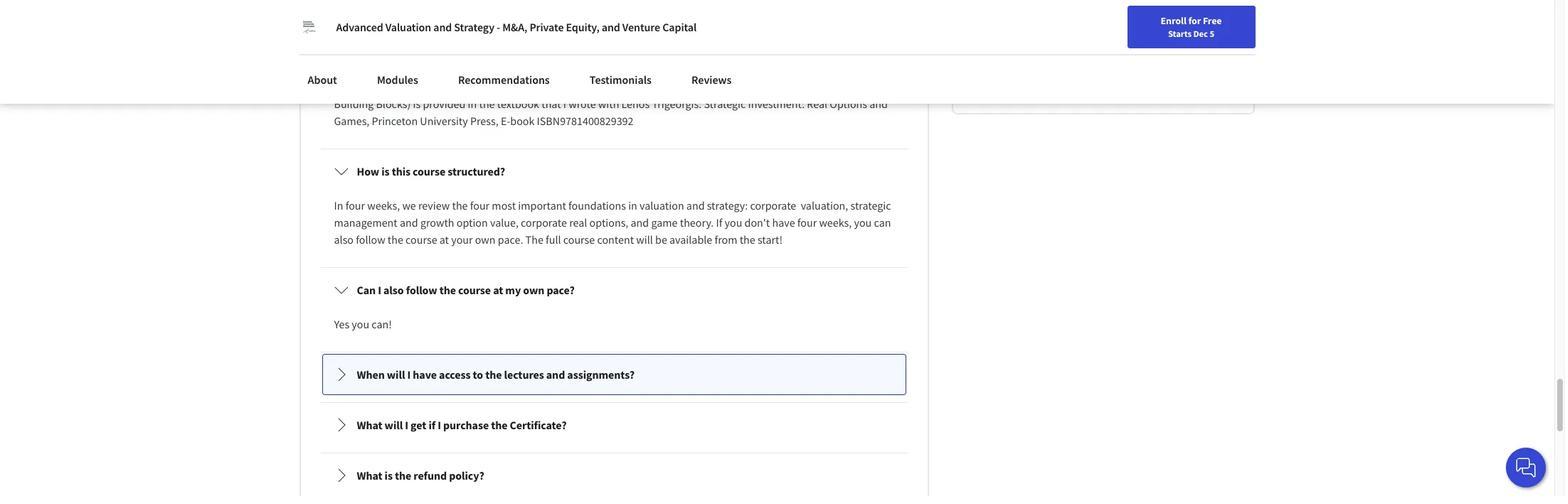 Task type: locate. For each thing, give the bounding box(es) containing it.
2 vertical spatial what
[[357, 469, 382, 483]]

of
[[706, 80, 716, 94]]

studies?
[[569, 46, 610, 60]]

you
[[334, 80, 351, 94]]

valuation
[[385, 20, 431, 34]]

erasmus university rotterdam image
[[299, 17, 319, 37]]

theory.
[[680, 216, 714, 230]]

follow inside dropdown button
[[406, 283, 437, 298]]

will
[[636, 233, 653, 247], [387, 368, 405, 382], [385, 419, 403, 433]]

0 horizontal spatial to
[[473, 368, 483, 382]]

own inside in four weeks, we review the four most important foundations in valuation and strategy: corporate  valuation, strategic management and growth option value, corporate real options, and game theory. if you don't have four weeks, you can also follow the course at your own pace. the full course content will be available from the start!
[[475, 233, 496, 247]]

and right lectures
[[546, 368, 565, 382]]

full
[[546, 233, 561, 247]]

real
[[807, 97, 828, 111]]

to right consult
[[498, 46, 508, 60]]

1 horizontal spatial also
[[383, 283, 404, 298]]

valuation
[[640, 199, 684, 213]]

policy?
[[449, 469, 484, 483]]

0 vertical spatial my
[[552, 46, 567, 60]]

will left get
[[385, 419, 403, 433]]

discussed
[[736, 80, 783, 94]]

0 vertical spatial to
[[498, 46, 508, 60]]

in
[[468, 97, 477, 111], [628, 199, 637, 213]]

four right in
[[346, 199, 365, 213]]

0 horizontal spatial at
[[440, 233, 449, 247]]

0 vertical spatial will
[[636, 233, 653, 247]]

0 vertical spatial weeks,
[[367, 199, 400, 213]]

can inside in four weeks, we review the four most important foundations in valuation and strategy: corporate  valuation, strategic management and growth option value, corporate real options, and game theory. if you don't have four weeks, you can also follow the course at your own pace. the full course content will be available from the start!
[[874, 216, 891, 230]]

at down pace.
[[493, 283, 503, 298]]

studying
[[494, 80, 535, 94]]

at down growth
[[440, 233, 449, 247]]

corporate down important
[[521, 216, 567, 230]]

in left "valuation"
[[628, 199, 637, 213]]

my left pace?
[[505, 283, 521, 298]]

the inside dropdown button
[[485, 368, 502, 382]]

will inside dropdown button
[[385, 419, 403, 433]]

1 vertical spatial also
[[383, 283, 404, 298]]

if
[[429, 419, 435, 433]]

and down we
[[400, 216, 418, 230]]

venture
[[622, 20, 660, 34]]

questions
[[1004, 49, 1063, 66]]

1 horizontal spatial own
[[523, 283, 544, 298]]

will for when will i have access to the lectures and assignments?
[[387, 368, 405, 382]]

in
[[334, 199, 343, 213]]

yes
[[334, 318, 349, 332]]

investment:
[[748, 97, 805, 111]]

you can follow the mooc without studying additional sources. further reading of the discussed topics, including the building blocks) is provided in the textbook that i wrote with lenos trigeorgis: strategic investment: real options and games, princeton university press, e-book isbn9781400829392
[[334, 80, 890, 128]]

1 horizontal spatial corporate
[[750, 199, 796, 213]]

can up the building
[[354, 80, 371, 94]]

this
[[392, 165, 411, 179]]

your
[[1180, 16, 1199, 29], [451, 233, 473, 247]]

corporate
[[750, 199, 796, 213], [521, 216, 567, 230]]

have inside dropdown button
[[413, 368, 437, 382]]

the right of
[[718, 80, 734, 94]]

0 horizontal spatial can
[[354, 80, 371, 94]]

my down the private
[[552, 46, 567, 60]]

1 horizontal spatial you
[[725, 216, 742, 230]]

1 horizontal spatial at
[[493, 283, 503, 298]]

how is this course structured? button
[[323, 152, 906, 192]]

pace?
[[547, 283, 575, 298]]

1 horizontal spatial your
[[1180, 16, 1199, 29]]

will inside dropdown button
[[387, 368, 405, 382]]

and inside dropdown button
[[546, 368, 565, 382]]

consult
[[459, 46, 495, 60]]

0 vertical spatial also
[[334, 233, 354, 247]]

1 horizontal spatial weeks,
[[819, 216, 852, 230]]

the
[[405, 80, 420, 94], [718, 80, 734, 94], [866, 80, 881, 94], [479, 97, 495, 111], [452, 199, 468, 213], [388, 233, 403, 247], [740, 233, 755, 247], [439, 283, 456, 298], [485, 368, 502, 382], [491, 419, 508, 433], [395, 469, 411, 483]]

i inside dropdown button
[[407, 368, 411, 382]]

2 horizontal spatial four
[[797, 216, 817, 230]]

my for studies?
[[552, 46, 567, 60]]

course down growth
[[406, 233, 437, 247]]

real
[[569, 216, 587, 230]]

to for consult
[[498, 46, 508, 60]]

my inside can i also follow the course at my own pace? dropdown button
[[505, 283, 521, 298]]

the up options
[[866, 80, 881, 94]]

what for what literature can i consult to support my studies?
[[357, 46, 382, 60]]

0 vertical spatial your
[[1180, 16, 1199, 29]]

2 vertical spatial will
[[385, 419, 403, 433]]

1 vertical spatial follow
[[356, 233, 385, 247]]

can down strategic
[[874, 216, 891, 230]]

we
[[402, 199, 416, 213]]

review
[[418, 199, 450, 213]]

refund
[[414, 469, 447, 483]]

corporate up don't
[[750, 199, 796, 213]]

the
[[525, 233, 543, 247]]

follow down "management" on the top
[[356, 233, 385, 247]]

course down real
[[563, 233, 595, 247]]

i right that
[[563, 97, 566, 111]]

and
[[433, 20, 452, 34], [602, 20, 620, 34], [870, 97, 888, 111], [686, 199, 705, 213], [400, 216, 418, 230], [631, 216, 649, 230], [546, 368, 565, 382]]

more
[[970, 49, 1001, 66]]

0 vertical spatial follow
[[373, 80, 402, 94]]

1 vertical spatial corporate
[[521, 216, 567, 230]]

also down "management" on the top
[[334, 233, 354, 247]]

is left the refund
[[385, 469, 393, 483]]

wrote
[[569, 97, 596, 111]]

will inside in four weeks, we review the four most important foundations in valuation and strategy: corporate  valuation, strategic management and growth option value, corporate real options, and game theory. if you don't have four weeks, you can also follow the course at your own pace. the full course content will be available from the start!
[[636, 233, 653, 247]]

what left get
[[357, 419, 382, 433]]

have left access
[[413, 368, 437, 382]]

list
[[318, 28, 911, 497]]

can
[[434, 46, 451, 60], [354, 80, 371, 94], [874, 216, 891, 230]]

3 what from the top
[[357, 469, 382, 483]]

also right the can on the bottom left of the page
[[383, 283, 404, 298]]

at
[[440, 233, 449, 247], [493, 283, 503, 298]]

have
[[772, 216, 795, 230], [413, 368, 437, 382]]

you down strategic
[[854, 216, 872, 230]]

1 horizontal spatial in
[[628, 199, 637, 213]]

own down 'option'
[[475, 233, 496, 247]]

to inside dropdown button
[[473, 368, 483, 382]]

my inside what literature can i consult to support my studies? dropdown button
[[552, 46, 567, 60]]

find your new career link
[[1152, 14, 1256, 32]]

0 horizontal spatial own
[[475, 233, 496, 247]]

weeks,
[[367, 199, 400, 213], [819, 216, 852, 230]]

list containing what literature can i consult to support my studies?
[[318, 28, 911, 497]]

is
[[413, 97, 421, 111], [382, 165, 390, 179], [385, 469, 393, 483]]

what is the refund policy?
[[357, 469, 484, 483]]

1 vertical spatial own
[[523, 283, 544, 298]]

from
[[715, 233, 737, 247]]

i right when on the left bottom of page
[[407, 368, 411, 382]]

in down without
[[468, 97, 477, 111]]

follow right the can on the bottom left of the page
[[406, 283, 437, 298]]

the left lectures
[[485, 368, 502, 382]]

1 vertical spatial what
[[357, 419, 382, 433]]

building
[[334, 97, 374, 111]]

purchase
[[443, 419, 489, 433]]

1 vertical spatial is
[[382, 165, 390, 179]]

you right "yes"
[[352, 318, 369, 332]]

i inside you can follow the mooc without studying additional sources. further reading of the discussed topics, including the building blocks) is provided in the textbook that i wrote with lenos trigeorgis: strategic investment: real options and games, princeton university press, e-book isbn9781400829392
[[563, 97, 566, 111]]

to inside dropdown button
[[498, 46, 508, 60]]

0 vertical spatial own
[[475, 233, 496, 247]]

0 vertical spatial what
[[357, 46, 382, 60]]

you right if
[[725, 216, 742, 230]]

if
[[716, 216, 722, 230]]

2 what from the top
[[357, 419, 382, 433]]

you
[[725, 216, 742, 230], [854, 216, 872, 230], [352, 318, 369, 332]]

1 vertical spatial in
[[628, 199, 637, 213]]

strategic
[[851, 199, 891, 213]]

pace.
[[498, 233, 523, 247]]

0 horizontal spatial weeks,
[[367, 199, 400, 213]]

1 vertical spatial have
[[413, 368, 437, 382]]

1 vertical spatial will
[[387, 368, 405, 382]]

four up 'option'
[[470, 199, 490, 213]]

what left the refund
[[357, 469, 382, 483]]

1 vertical spatial your
[[451, 233, 473, 247]]

assignments?
[[567, 368, 635, 382]]

four down valuation,
[[797, 216, 817, 230]]

2 vertical spatial can
[[874, 216, 891, 230]]

0 vertical spatial can
[[434, 46, 451, 60]]

weeks, down valuation,
[[819, 216, 852, 230]]

i left consult
[[453, 46, 457, 60]]

is right blocks)
[[413, 97, 421, 111]]

and right options
[[870, 97, 888, 111]]

mooc
[[423, 80, 453, 94]]

1 horizontal spatial can
[[434, 46, 451, 60]]

what will i get if i purchase the certificate?
[[357, 419, 567, 433]]

strategic
[[704, 97, 746, 111]]

the left the refund
[[395, 469, 411, 483]]

1 vertical spatial my
[[505, 283, 521, 298]]

1 vertical spatial to
[[473, 368, 483, 382]]

have up start!
[[772, 216, 795, 230]]

0 vertical spatial in
[[468, 97, 477, 111]]

1 vertical spatial at
[[493, 283, 503, 298]]

find your new career
[[1160, 16, 1249, 29]]

princeton
[[372, 114, 418, 128]]

1 vertical spatial can
[[354, 80, 371, 94]]

0 horizontal spatial in
[[468, 97, 477, 111]]

i right if
[[438, 419, 441, 433]]

also inside in four weeks, we review the four most important foundations in valuation and strategy: corporate  valuation, strategic management and growth option value, corporate real options, and game theory. if you don't have four weeks, you can also follow the course at your own pace. the full course content will be available from the start!
[[334, 233, 354, 247]]

to
[[498, 46, 508, 60], [473, 368, 483, 382]]

0 vertical spatial is
[[413, 97, 421, 111]]

valuation,
[[801, 199, 848, 213]]

2 vertical spatial follow
[[406, 283, 437, 298]]

modules link
[[368, 64, 427, 95]]

option
[[457, 216, 488, 230]]

when
[[357, 368, 385, 382]]

what down the advanced
[[357, 46, 382, 60]]

strategy:
[[707, 199, 748, 213]]

to right access
[[473, 368, 483, 382]]

1 horizontal spatial my
[[552, 46, 567, 60]]

lenos
[[621, 97, 650, 111]]

2 horizontal spatial can
[[874, 216, 891, 230]]

0 horizontal spatial my
[[505, 283, 521, 298]]

0 horizontal spatial also
[[334, 233, 354, 247]]

course down 'option'
[[458, 283, 491, 298]]

will right when on the left bottom of page
[[387, 368, 405, 382]]

to for access
[[473, 368, 483, 382]]

have inside in four weeks, we review the four most important foundations in valuation and strategy: corporate  valuation, strategic management and growth option value, corporate real options, and game theory. if you don't have four weeks, you can also follow the course at your own pace. the full course content will be available from the start!
[[772, 216, 795, 230]]

will left be
[[636, 233, 653, 247]]

1 vertical spatial weeks,
[[819, 216, 852, 230]]

and right equity,
[[602, 20, 620, 34]]

what for what will i get if i purchase the certificate?
[[357, 419, 382, 433]]

2 vertical spatial is
[[385, 469, 393, 483]]

None search field
[[203, 9, 544, 37]]

0 horizontal spatial you
[[352, 318, 369, 332]]

textbook
[[497, 97, 539, 111]]

i
[[453, 46, 457, 60], [563, 97, 566, 111], [378, 283, 381, 298], [407, 368, 411, 382], [405, 419, 408, 433], [438, 419, 441, 433]]

weeks, up "management" on the top
[[367, 199, 400, 213]]

is left this
[[382, 165, 390, 179]]

at inside in four weeks, we review the four most important foundations in valuation and strategy: corporate  valuation, strategic management and growth option value, corporate real options, and game theory. if you don't have four weeks, you can also follow the course at your own pace. the full course content will be available from the start!
[[440, 233, 449, 247]]

including
[[819, 80, 863, 94]]

my for own
[[505, 283, 521, 298]]

1 horizontal spatial to
[[498, 46, 508, 60]]

1 horizontal spatial have
[[772, 216, 795, 230]]

the right purchase
[[491, 419, 508, 433]]

follow up blocks)
[[373, 80, 402, 94]]

testimonials link
[[581, 64, 660, 95]]

0 vertical spatial have
[[772, 216, 795, 230]]

0 vertical spatial at
[[440, 233, 449, 247]]

can right literature
[[434, 46, 451, 60]]

own
[[475, 233, 496, 247], [523, 283, 544, 298]]

0 horizontal spatial have
[[413, 368, 437, 382]]

own left pace?
[[523, 283, 544, 298]]

1 what from the top
[[357, 46, 382, 60]]

provided
[[423, 97, 466, 111]]

0 horizontal spatial your
[[451, 233, 473, 247]]



Task type: describe. For each thing, give the bounding box(es) containing it.
new
[[1201, 16, 1219, 29]]

e-
[[501, 114, 510, 128]]

in four weeks, we review the four most important foundations in valuation and strategy: corporate  valuation, strategic management and growth option value, corporate real options, and game theory. if you don't have four weeks, you can also follow the course at your own pace. the full course content will be available from the start!
[[334, 199, 893, 247]]

private
[[530, 20, 564, 34]]

equity,
[[566, 20, 600, 34]]

what for what is the refund policy?
[[357, 469, 382, 483]]

games,
[[334, 114, 369, 128]]

can!
[[372, 318, 392, 332]]

about link
[[299, 64, 346, 95]]

will for what will i get if i purchase the certificate?
[[385, 419, 403, 433]]

advanced
[[336, 20, 383, 34]]

find
[[1160, 16, 1178, 29]]

the down don't
[[740, 233, 755, 247]]

capital
[[662, 20, 697, 34]]

what is the refund policy? button
[[323, 456, 906, 496]]

topics,
[[785, 80, 817, 94]]

-
[[497, 20, 500, 34]]

what literature can i consult to support my studies? button
[[323, 33, 906, 73]]

isbn9781400829392
[[537, 114, 634, 128]]

sources.
[[589, 80, 628, 94]]

university
[[420, 114, 468, 128]]

more questions
[[970, 49, 1063, 66]]

strategy
[[454, 20, 494, 34]]

your inside find your new career link
[[1180, 16, 1199, 29]]

additional
[[538, 80, 586, 94]]

options,
[[590, 216, 628, 230]]

recommendations
[[458, 73, 550, 87]]

can
[[357, 283, 376, 298]]

can inside dropdown button
[[434, 46, 451, 60]]

trigeorgis:
[[652, 97, 702, 111]]

course right this
[[413, 165, 445, 179]]

with
[[598, 97, 619, 111]]

press,
[[470, 114, 499, 128]]

is for this
[[382, 165, 390, 179]]

what literature can i consult to support my studies?
[[357, 46, 610, 60]]

and inside you can follow the mooc without studying additional sources. further reading of the discussed topics, including the building blocks) is provided in the textbook that i wrote with lenos trigeorgis: strategic investment: real options and games, princeton university press, e-book isbn9781400829392
[[870, 97, 888, 111]]

when will i have access to the lectures and assignments?
[[357, 368, 635, 382]]

starts
[[1168, 28, 1192, 39]]

reviews
[[691, 73, 732, 87]]

in inside in four weeks, we review the four most important foundations in valuation and strategy: corporate  valuation, strategic management and growth option value, corporate real options, and game theory. if you don't have four weeks, you can also follow the course at your own pace. the full course content will be available from the start!
[[628, 199, 637, 213]]

0 vertical spatial corporate
[[750, 199, 796, 213]]

enroll for free starts dec 5
[[1161, 14, 1222, 39]]

the left mooc
[[405, 80, 420, 94]]

follow inside in four weeks, we review the four most important foundations in valuation and strategy: corporate  valuation, strategic management and growth option value, corporate real options, and game theory. if you don't have four weeks, you can also follow the course at your own pace. the full course content will be available from the start!
[[356, 233, 385, 247]]

and left strategy
[[433, 20, 452, 34]]

further
[[630, 80, 665, 94]]

that
[[542, 97, 561, 111]]

2 horizontal spatial you
[[854, 216, 872, 230]]

chat with us image
[[1515, 457, 1537, 480]]

don't
[[745, 216, 770, 230]]

how is this course structured?
[[357, 165, 505, 179]]

for
[[1188, 14, 1201, 27]]

important
[[518, 199, 566, 213]]

0 horizontal spatial four
[[346, 199, 365, 213]]

reviews link
[[683, 64, 740, 95]]

i right the can on the bottom left of the page
[[378, 283, 381, 298]]

reading
[[668, 80, 704, 94]]

is inside you can follow the mooc without studying additional sources. further reading of the discussed topics, including the building blocks) is provided in the textbook that i wrote with lenos trigeorgis: strategic investment: real options and games, princeton university press, e-book isbn9781400829392
[[413, 97, 421, 111]]

at inside dropdown button
[[493, 283, 503, 298]]

can inside you can follow the mooc without studying additional sources. further reading of the discussed topics, including the building blocks) is provided in the textbook that i wrote with lenos trigeorgis: strategic investment: real options and games, princeton university press, e-book isbn9781400829392
[[354, 80, 371, 94]]

0 horizontal spatial corporate
[[521, 216, 567, 230]]

the up press,
[[479, 97, 495, 111]]

certificate?
[[510, 419, 567, 433]]

is for the
[[385, 469, 393, 483]]

your inside in four weeks, we review the four most important foundations in valuation and strategy: corporate  valuation, strategic management and growth option value, corporate real options, and game theory. if you don't have four weeks, you can also follow the course at your own pace. the full course content will be available from the start!
[[451, 233, 473, 247]]

lectures
[[504, 368, 544, 382]]

1 horizontal spatial four
[[470, 199, 490, 213]]

in inside you can follow the mooc without studying additional sources. further reading of the discussed topics, including the building blocks) is provided in the textbook that i wrote with lenos trigeorgis: strategic investment: real options and games, princeton university press, e-book isbn9781400829392
[[468, 97, 477, 111]]

the down growth
[[439, 283, 456, 298]]

how
[[357, 165, 379, 179]]

game
[[651, 216, 678, 230]]

own inside can i also follow the course at my own pace? dropdown button
[[523, 283, 544, 298]]

free
[[1203, 14, 1222, 27]]

and left game
[[631, 216, 649, 230]]

the down "management" on the top
[[388, 233, 403, 247]]

recommendations link
[[450, 64, 558, 95]]

access
[[439, 368, 471, 382]]

foundations
[[569, 199, 626, 213]]

i left get
[[405, 419, 408, 433]]

management
[[334, 216, 398, 230]]

available
[[670, 233, 712, 247]]

enroll
[[1161, 14, 1187, 27]]

and up theory.
[[686, 199, 705, 213]]

growth
[[420, 216, 454, 230]]

the up 'option'
[[452, 199, 468, 213]]

also inside dropdown button
[[383, 283, 404, 298]]

dec
[[1193, 28, 1208, 39]]

advanced valuation and strategy - m&a, private equity, and venture capital
[[336, 20, 697, 34]]

career
[[1221, 16, 1249, 29]]

follow inside you can follow the mooc without studying additional sources. further reading of the discussed topics, including the building blocks) is provided in the textbook that i wrote with lenos trigeorgis: strategic investment: real options and games, princeton university press, e-book isbn9781400829392
[[373, 80, 402, 94]]

without
[[455, 80, 492, 94]]

value,
[[490, 216, 519, 230]]

options
[[830, 97, 867, 111]]

structured?
[[448, 165, 505, 179]]

yes you can!
[[334, 318, 392, 332]]

what will i get if i purchase the certificate? button
[[323, 406, 906, 446]]

5
[[1210, 28, 1214, 39]]

blocks)
[[376, 97, 411, 111]]

most
[[492, 199, 516, 213]]



Task type: vqa. For each thing, say whether or not it's contained in the screenshot.
3rd What from the top
yes



